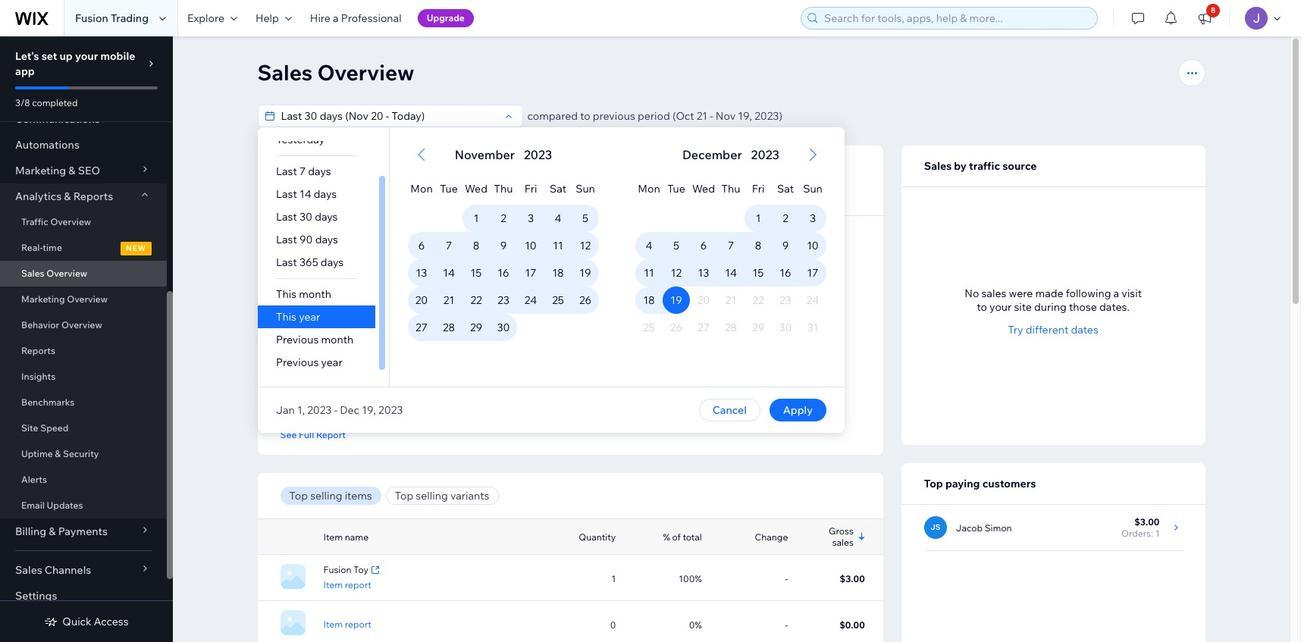 Task type: locate. For each thing, give the bounding box(es) containing it.
0 vertical spatial this
[[276, 287, 296, 301]]

23
[[497, 293, 509, 307]]

to left 'previous'
[[580, 109, 590, 123]]

%
[[663, 531, 670, 543]]

month for previous month
[[321, 333, 353, 347]]

your left site
[[990, 300, 1012, 314]]

sales
[[257, 59, 313, 86], [924, 159, 952, 173], [21, 268, 44, 279], [15, 563, 42, 577]]

1 horizontal spatial your
[[990, 300, 1012, 314]]

this
[[276, 287, 296, 301], [276, 310, 296, 324]]

month up this year
[[299, 287, 331, 301]]

1 vertical spatial year
[[321, 356, 342, 369]]

0 vertical spatial 21
[[697, 109, 708, 123]]

3 for 9
[[810, 212, 816, 225]]

2 sat from the left
[[777, 182, 794, 196]]

27
[[415, 321, 427, 334]]

1 horizontal spatial 18
[[643, 293, 655, 307]]

1 report from the top
[[345, 580, 371, 591]]

1 vertical spatial marketing
[[21, 293, 65, 305]]

0 horizontal spatial tue
[[440, 182, 458, 196]]

sales overview
[[257, 59, 414, 86], [21, 268, 87, 279]]

days for last 7 days
[[308, 165, 331, 178]]

18
[[552, 266, 564, 280], [643, 293, 655, 307]]

1 horizontal spatial 6
[[700, 239, 707, 253]]

1 sat from the left
[[549, 182, 566, 196]]

2 vertical spatial item
[[323, 619, 343, 630]]

tue down "november"
[[440, 182, 458, 196]]

2 row group from the left
[[617, 205, 844, 387]]

2 for 10
[[500, 212, 506, 225]]

0 vertical spatial reports
[[73, 190, 113, 203]]

row group
[[389, 205, 617, 387], [617, 205, 844, 387]]

sat for 9
[[777, 182, 794, 196]]

upgrade button
[[418, 9, 474, 27]]

2 sun from the left
[[803, 182, 822, 196]]

overview down the sales overview link
[[67, 293, 108, 305]]

0 horizontal spatial your
[[75, 49, 98, 63]]

selling
[[310, 489, 342, 503], [416, 489, 448, 503]]

1 horizontal spatial thu
[[721, 182, 740, 196]]

grid
[[389, 127, 617, 387], [617, 127, 844, 387]]

this up this year
[[276, 287, 296, 301]]

1 3 from the left
[[527, 212, 534, 225]]

list box
[[257, 128, 389, 374]]

2 3 from the left
[[810, 212, 816, 225]]

sales for gross
[[832, 537, 854, 548]]

1 vertical spatial fusion
[[323, 564, 352, 576]]

sales right "change"
[[832, 537, 854, 548]]

0 horizontal spatial mon
[[410, 182, 432, 196]]

12 up 26
[[580, 239, 591, 253]]

1 horizontal spatial 13
[[698, 266, 709, 280]]

mon tue wed thu down december
[[638, 182, 740, 196]]

15
[[470, 266, 481, 280], [752, 266, 764, 280]]

0 horizontal spatial 21
[[443, 293, 454, 307]]

1 horizontal spatial reports
[[73, 190, 113, 203]]

1 vertical spatial 19,
[[362, 403, 376, 417]]

previous down previous month
[[276, 356, 318, 369]]

1 horizontal spatial 21
[[697, 109, 708, 123]]

1 row group from the left
[[389, 205, 617, 387]]

sales channels button
[[0, 557, 167, 583]]

previous
[[276, 333, 318, 347], [276, 356, 318, 369]]

3 for 11
[[527, 212, 534, 225]]

0 vertical spatial item report
[[323, 580, 371, 591]]

previous
[[593, 109, 635, 123]]

12 up tuesday, december 19, 2023 cell
[[671, 266, 682, 280]]

year for this year
[[299, 310, 320, 324]]

1 horizontal spatial 17
[[807, 266, 818, 280]]

thu down december
[[721, 182, 740, 196]]

email
[[21, 500, 45, 511]]

0 horizontal spatial 19,
[[362, 403, 376, 417]]

hire a professional link
[[301, 0, 411, 36]]

& left the seo
[[68, 164, 75, 177]]

16
[[497, 266, 509, 280], [780, 266, 791, 280]]

fri
[[524, 182, 537, 196], [752, 182, 764, 196]]

fusion for fusion trading
[[75, 11, 108, 25]]

0 vertical spatial item report button
[[323, 578, 371, 592]]

row group for grid containing november
[[389, 205, 617, 387]]

0 horizontal spatial 9
[[500, 239, 506, 253]]

8 button
[[1188, 0, 1222, 36]]

those
[[1069, 300, 1097, 314]]

$3.00 orders: 1
[[1122, 516, 1160, 539]]

1 selling from the left
[[310, 489, 342, 503]]

0 horizontal spatial 10
[[525, 239, 536, 253]]

0%
[[327, 184, 339, 193], [689, 619, 702, 631]]

1 alert from the left
[[450, 146, 556, 164]]

overview
[[317, 59, 414, 86], [50, 216, 91, 228], [46, 268, 87, 279], [67, 293, 108, 305], [61, 319, 102, 331]]

overview down analytics & reports
[[50, 216, 91, 228]]

sales overview inside sidebar element
[[21, 268, 87, 279]]

wed down december
[[692, 182, 715, 196]]

0 vertical spatial sales
[[307, 164, 332, 177]]

item report for 2nd item report button
[[323, 619, 371, 630]]

this year
[[276, 310, 320, 324]]

last down last 14 days
[[276, 210, 297, 224]]

your inside "no sales were made following a visit to your site during those dates."
[[990, 300, 1012, 314]]

30 up 90 at the top left
[[299, 210, 312, 224]]

last left 365
[[276, 256, 297, 269]]

1 vertical spatial 11
[[644, 266, 654, 280]]

sat down compared on the left top
[[549, 182, 566, 196]]

1 horizontal spatial 2
[[782, 212, 788, 225]]

5 last from the top
[[276, 256, 297, 269]]

1 thu from the left
[[494, 182, 513, 196]]

18 up 25 on the left of the page
[[552, 266, 564, 280]]

days for last 30 days
[[315, 210, 337, 224]]

2 alert from the left
[[678, 146, 784, 164]]

your
[[75, 49, 98, 63], [990, 300, 1012, 314]]

1 fri from the left
[[524, 182, 537, 196]]

19, right dec
[[362, 403, 376, 417]]

0 vertical spatial report
[[345, 580, 371, 591]]

days up last 90 days
[[315, 210, 337, 224]]

sat for 11
[[549, 182, 566, 196]]

& for uptime
[[55, 448, 61, 460]]

0 vertical spatial previous
[[276, 333, 318, 347]]

1 horizontal spatial wed
[[692, 182, 715, 196]]

reports inside analytics & reports popup button
[[73, 190, 113, 203]]

days up last 14 days
[[308, 165, 331, 178]]

total sales
[[280, 164, 332, 177]]

0 horizontal spatial 13
[[416, 266, 427, 280]]

time
[[43, 242, 62, 253]]

tuesday, december 19, 2023 cell
[[662, 287, 690, 314]]

communications button
[[0, 106, 167, 132]]

4 last from the top
[[276, 233, 297, 246]]

2 thu from the left
[[721, 182, 740, 196]]

marketing up analytics
[[15, 164, 66, 177]]

last down total
[[276, 187, 297, 201]]

0 horizontal spatial 19
[[579, 266, 591, 280]]

sales up last 14 days
[[307, 164, 332, 177]]

2 2 from the left
[[782, 212, 788, 225]]

selling for items
[[310, 489, 342, 503]]

1 previous from the top
[[276, 333, 318, 347]]

selling left variants
[[416, 489, 448, 503]]

alert
[[450, 146, 556, 164], [678, 146, 784, 164]]

1 vertical spatial 12
[[671, 266, 682, 280]]

selling for variants
[[416, 489, 448, 503]]

20
[[415, 293, 428, 307]]

a right hire
[[333, 11, 339, 25]]

see full report button
[[280, 428, 346, 441]]

days for last 14 days
[[313, 187, 336, 201]]

sales up settings
[[15, 563, 42, 577]]

1 wed from the left
[[465, 182, 487, 196]]

marketing up behavior
[[21, 293, 65, 305]]

0 horizontal spatial top
[[289, 489, 308, 503]]

sales down real-
[[21, 268, 44, 279]]

1 horizontal spatial top
[[395, 489, 413, 503]]

0 vertical spatial item
[[323, 531, 343, 543]]

1 horizontal spatial 30
[[497, 321, 510, 334]]

30 right the 29
[[497, 321, 510, 334]]

fusion left 'toy'
[[323, 564, 352, 576]]

top for top paying customers
[[924, 477, 943, 491]]

reports down the seo
[[73, 190, 113, 203]]

2 tue from the left
[[667, 182, 685, 196]]

1 sun from the left
[[575, 182, 595, 196]]

1 horizontal spatial mon tue wed thu
[[638, 182, 740, 196]]

8 inside button
[[1211, 5, 1216, 15]]

0 horizontal spatial 6
[[418, 239, 425, 253]]

uptime & security link
[[0, 441, 167, 467]]

sat down 2023)
[[777, 182, 794, 196]]

1 tue from the left
[[440, 182, 458, 196]]

see full report
[[280, 429, 346, 440]]

top left paying
[[924, 477, 943, 491]]

0 horizontal spatial 16
[[497, 266, 509, 280]]

1 13 from the left
[[416, 266, 427, 280]]

last 7 days
[[276, 165, 331, 178]]

1 vertical spatial 0%
[[689, 619, 702, 631]]

jacob
[[956, 522, 983, 534]]

mon
[[410, 182, 432, 196], [638, 182, 660, 196]]

2 15 from the left
[[752, 266, 764, 280]]

sales inside gross sales
[[832, 537, 854, 548]]

list box containing yesterday
[[257, 128, 389, 374]]

year up previous month
[[299, 310, 320, 324]]

overview up marketing overview
[[46, 268, 87, 279]]

0 horizontal spatial selling
[[310, 489, 342, 503]]

let's set up your mobile app
[[15, 49, 135, 78]]

2 horizontal spatial $3.00
[[1135, 516, 1160, 528]]

1 horizontal spatial alert
[[678, 146, 784, 164]]

fusion trading
[[75, 11, 149, 25]]

0 horizontal spatial 2
[[500, 212, 506, 225]]

1 vertical spatial sales overview
[[21, 268, 87, 279]]

top right items
[[395, 489, 413, 503]]

None field
[[276, 105, 499, 127]]

year down previous month
[[321, 356, 342, 369]]

2 horizontal spatial sales
[[982, 287, 1007, 300]]

0 horizontal spatial mon tue wed thu
[[410, 182, 513, 196]]

mon tue wed thu
[[410, 182, 513, 196], [638, 182, 740, 196]]

1 horizontal spatial year
[[321, 356, 342, 369]]

billing & payments button
[[0, 519, 167, 545]]

last 90 days
[[276, 233, 338, 246]]

1 horizontal spatial 15
[[752, 266, 764, 280]]

benchmarks
[[21, 397, 75, 408]]

0 horizontal spatial 0%
[[327, 184, 339, 193]]

days for last 90 days
[[315, 233, 338, 246]]

last up last 14 days
[[276, 165, 297, 178]]

report
[[345, 580, 371, 591], [345, 619, 371, 630]]

wed for 8
[[465, 182, 487, 196]]

wed down "november"
[[465, 182, 487, 196]]

alerts link
[[0, 467, 167, 493]]

1 vertical spatial sales
[[982, 287, 1007, 300]]

3 last from the top
[[276, 210, 297, 224]]

0 horizontal spatial sun
[[575, 182, 595, 196]]

month up 'previous year'
[[321, 333, 353, 347]]

19 inside cell
[[670, 293, 682, 307]]

2 item report from the top
[[323, 619, 371, 630]]

1 horizontal spatial mon
[[638, 182, 660, 196]]

2 horizontal spatial 8
[[1211, 5, 1216, 15]]

thu for 9
[[494, 182, 513, 196]]

0 horizontal spatial wed
[[465, 182, 487, 196]]

1 horizontal spatial to
[[977, 300, 987, 314]]

explore
[[187, 11, 224, 25]]

1 17 from the left
[[525, 266, 536, 280]]

2 this from the top
[[276, 310, 296, 324]]

items
[[345, 489, 372, 503]]

0 horizontal spatial 18
[[552, 266, 564, 280]]

1 horizontal spatial 19,
[[738, 109, 752, 123]]

sales for total
[[307, 164, 332, 177]]

last for last 365 days
[[276, 256, 297, 269]]

wed
[[465, 182, 487, 196], [692, 182, 715, 196]]

1 horizontal spatial selling
[[416, 489, 448, 503]]

days
[[308, 165, 331, 178], [313, 187, 336, 201], [315, 210, 337, 224], [315, 233, 338, 246], [320, 256, 343, 269]]

month
[[299, 287, 331, 301], [321, 333, 353, 347]]

alert down nov
[[678, 146, 784, 164]]

0 vertical spatial a
[[333, 11, 339, 25]]

overview down marketing overview link
[[61, 319, 102, 331]]

1 horizontal spatial sales
[[832, 537, 854, 548]]

6
[[418, 239, 425, 253], [700, 239, 707, 253]]

22
[[470, 293, 482, 307]]

sales inside the sales overview link
[[21, 268, 44, 279]]

100%
[[679, 573, 702, 584]]

1 horizontal spatial sat
[[777, 182, 794, 196]]

fusion left trading at the top
[[75, 11, 108, 25]]

2 previous from the top
[[276, 356, 318, 369]]

2023 right 1,
[[307, 403, 331, 417]]

days for last 365 days
[[320, 256, 343, 269]]

help button
[[246, 0, 301, 36]]

alert down compared on the left top
[[450, 146, 556, 164]]

1 vertical spatial item report button
[[323, 618, 371, 632]]

sun for 12
[[575, 182, 595, 196]]

0% down 100%
[[689, 619, 702, 631]]

0 vertical spatial month
[[299, 287, 331, 301]]

2 horizontal spatial 14
[[725, 266, 737, 280]]

sales overview down hire
[[257, 59, 414, 86]]

row containing 6
[[408, 232, 599, 259]]

your right the 'up'
[[75, 49, 98, 63]]

0 horizontal spatial 17
[[525, 266, 536, 280]]

2 report from the top
[[345, 619, 371, 630]]

2 last from the top
[[276, 187, 297, 201]]

sun for 10
[[803, 182, 822, 196]]

2 grid from the left
[[617, 127, 844, 387]]

18 left tuesday, december 19, 2023 cell
[[643, 293, 655, 307]]

seo
[[78, 164, 100, 177]]

2 item from the top
[[323, 580, 343, 591]]

2 wed from the left
[[692, 182, 715, 196]]

last left 90 at the top left
[[276, 233, 297, 246]]

thu down "november"
[[494, 182, 513, 196]]

sales overview down the time
[[21, 268, 87, 279]]

3 item from the top
[[323, 619, 343, 630]]

2 mon tue wed thu from the left
[[638, 182, 740, 196]]

to left site
[[977, 300, 987, 314]]

reports up insights at the bottom of page
[[21, 345, 55, 356]]

2 for 8
[[782, 212, 788, 225]]

mon tue wed thu down "november"
[[410, 182, 513, 196]]

1 horizontal spatial a
[[1114, 287, 1120, 300]]

& down marketing & seo
[[64, 190, 71, 203]]

21 right "(oct" on the right of page
[[697, 109, 708, 123]]

selling left items
[[310, 489, 342, 503]]

1 grid from the left
[[389, 127, 617, 387]]

% of total
[[663, 531, 702, 543]]

sales inside "no sales were made following a visit to your site during those dates."
[[982, 287, 1007, 300]]

& right uptime
[[55, 448, 61, 460]]

a left the 'visit'
[[1114, 287, 1120, 300]]

30 inside list box
[[299, 210, 312, 224]]

reports inside reports link
[[21, 345, 55, 356]]

previous down this year
[[276, 333, 318, 347]]

1 9 from the left
[[500, 239, 506, 253]]

row
[[408, 168, 599, 205], [635, 168, 826, 205], [408, 205, 599, 232], [635, 205, 826, 232], [408, 232, 599, 259], [635, 232, 826, 259], [408, 259, 599, 287], [635, 259, 826, 287], [408, 287, 599, 314], [635, 287, 826, 314], [408, 314, 599, 341], [635, 314, 826, 341], [408, 341, 599, 369]]

0 horizontal spatial fusion
[[75, 11, 108, 25]]

21 left 22
[[443, 293, 454, 307]]

& for marketing
[[68, 164, 75, 177]]

automations link
[[0, 132, 167, 158]]

2 horizontal spatial top
[[924, 477, 943, 491]]

& right the billing
[[49, 525, 56, 538]]

grid containing november
[[389, 127, 617, 387]]

0 horizontal spatial sat
[[549, 182, 566, 196]]

overview down professional
[[317, 59, 414, 86]]

2023 right dec
[[378, 403, 403, 417]]

1 item report from the top
[[323, 580, 371, 591]]

0 horizontal spatial 30
[[299, 210, 312, 224]]

1 this from the top
[[276, 287, 296, 301]]

1 vertical spatial report
[[345, 619, 371, 630]]

to
[[580, 109, 590, 123], [977, 300, 987, 314]]

2
[[500, 212, 506, 225], [782, 212, 788, 225]]

1 mon tue wed thu from the left
[[410, 182, 513, 196]]

1 horizontal spatial 19
[[670, 293, 682, 307]]

overview for behavior overview link
[[61, 319, 102, 331]]

marketing for marketing overview
[[21, 293, 65, 305]]

days up "last 30 days"
[[313, 187, 336, 201]]

this down this month
[[276, 310, 296, 324]]

1 vertical spatial item
[[323, 580, 343, 591]]

top for top selling items
[[289, 489, 308, 503]]

2023 down 2023)
[[751, 147, 779, 162]]

- down "change"
[[785, 573, 788, 584]]

uptime
[[21, 448, 53, 460]]

1 horizontal spatial 4
[[645, 239, 652, 253]]

1 vertical spatial reports
[[21, 345, 55, 356]]

1 2 from the left
[[500, 212, 506, 225]]

0 horizontal spatial sales overview
[[21, 268, 87, 279]]

sales right the no
[[982, 287, 1007, 300]]

Search for tools, apps, help & more... field
[[820, 8, 1093, 29]]

1 vertical spatial 30
[[497, 321, 510, 334]]

alerts
[[21, 474, 47, 485]]

2 10 from the left
[[807, 239, 819, 253]]

1 10 from the left
[[525, 239, 536, 253]]

sales down help button
[[257, 59, 313, 86]]

2 fri from the left
[[752, 182, 764, 196]]

report
[[316, 429, 346, 440]]

days right 365
[[320, 256, 343, 269]]

year for previous year
[[321, 356, 342, 369]]

marketing
[[15, 164, 66, 177], [21, 293, 65, 305]]

top left items
[[289, 489, 308, 503]]

sun
[[575, 182, 595, 196], [803, 182, 822, 196]]

tue down december
[[667, 182, 685, 196]]

mon for 6
[[410, 182, 432, 196]]

toy
[[354, 564, 369, 576]]

days right 90 at the top left
[[315, 233, 338, 246]]

email updates
[[21, 500, 83, 511]]

your inside the let's set up your mobile app
[[75, 49, 98, 63]]

0 horizontal spatial $3.00
[[280, 179, 318, 196]]

11
[[553, 239, 563, 253], [644, 266, 654, 280]]

2 item report button from the top
[[323, 618, 371, 632]]

0 horizontal spatial thu
[[494, 182, 513, 196]]

& for billing
[[49, 525, 56, 538]]

1 last from the top
[[276, 165, 297, 178]]

29
[[470, 321, 482, 334]]

0 vertical spatial 18
[[552, 266, 564, 280]]

1 vertical spatial $3.00
[[1135, 516, 1160, 528]]

row containing 27
[[408, 314, 599, 341]]

0 horizontal spatial fri
[[524, 182, 537, 196]]

0 vertical spatial to
[[580, 109, 590, 123]]

1 mon from the left
[[410, 182, 432, 196]]

2 selling from the left
[[416, 489, 448, 503]]

1 horizontal spatial fri
[[752, 182, 764, 196]]

19, right nov
[[738, 109, 752, 123]]

a
[[333, 11, 339, 25], [1114, 287, 1120, 300]]

9
[[500, 239, 506, 253], [782, 239, 789, 253]]

0 vertical spatial $3.00
[[280, 179, 318, 196]]

marketing inside popup button
[[15, 164, 66, 177]]

2 16 from the left
[[780, 266, 791, 280]]

1 horizontal spatial 9
[[782, 239, 789, 253]]

3/8
[[15, 97, 30, 108]]

17
[[525, 266, 536, 280], [807, 266, 818, 280]]

0% down total sales
[[327, 184, 339, 193]]

visit
[[1122, 287, 1142, 300]]

traffic
[[969, 159, 1000, 173]]

were
[[1009, 287, 1033, 300]]

2 mon from the left
[[638, 182, 660, 196]]

hire a professional
[[310, 11, 402, 25]]

1 vertical spatial previous
[[276, 356, 318, 369]]

90
[[299, 233, 312, 246]]



Task type: vqa. For each thing, say whether or not it's contained in the screenshot.
"Mon Tue Wed Thu" corresponding to 7
yes



Task type: describe. For each thing, give the bounding box(es) containing it.
2 6 from the left
[[700, 239, 707, 253]]

cancel button
[[699, 399, 760, 422]]

app
[[15, 64, 35, 78]]

this month
[[276, 287, 331, 301]]

analytics & reports
[[15, 190, 113, 203]]

quick access
[[62, 615, 129, 629]]

marketing overview link
[[0, 287, 167, 312]]

no sales were made following a visit to your site during those dates.
[[965, 287, 1142, 314]]

dates
[[1071, 323, 1099, 337]]

0 vertical spatial 0%
[[327, 184, 339, 193]]

365
[[299, 256, 318, 269]]

$0.00
[[840, 619, 865, 631]]

variants
[[450, 489, 490, 503]]

to inside "no sales were made following a visit to your site during those dates."
[[977, 300, 987, 314]]

row containing 20
[[408, 287, 599, 314]]

professional
[[341, 11, 402, 25]]

1 horizontal spatial 0%
[[689, 619, 702, 631]]

security
[[63, 448, 99, 460]]

behavior overview link
[[0, 312, 167, 338]]

overview for traffic overview link
[[50, 216, 91, 228]]

1 item report button from the top
[[323, 578, 371, 592]]

tue for 7
[[440, 182, 458, 196]]

different
[[1026, 323, 1069, 337]]

1 6 from the left
[[418, 239, 425, 253]]

top for top selling variants
[[395, 489, 413, 503]]

last 365 days
[[276, 256, 343, 269]]

24
[[524, 293, 537, 307]]

row containing 4
[[635, 232, 826, 259]]

insights
[[21, 371, 56, 382]]

real-time
[[21, 242, 62, 253]]

row containing 13
[[408, 259, 599, 287]]

0 horizontal spatial 14
[[299, 187, 311, 201]]

0 horizontal spatial a
[[333, 11, 339, 25]]

1 vertical spatial 18
[[643, 293, 655, 307]]

last for last 14 days
[[276, 187, 297, 201]]

settings
[[15, 589, 57, 603]]

item report for second item report button from the bottom
[[323, 580, 371, 591]]

- left dec
[[334, 403, 337, 417]]

1 horizontal spatial sales overview
[[257, 59, 414, 86]]

site
[[1014, 300, 1032, 314]]

2 17 from the left
[[807, 266, 818, 280]]

0 horizontal spatial 8
[[473, 239, 479, 253]]

compared
[[527, 109, 578, 123]]

try different dates button
[[1008, 323, 1099, 337]]

0 vertical spatial 11
[[553, 239, 563, 253]]

hire
[[310, 11, 331, 25]]

0 horizontal spatial 5
[[582, 212, 588, 225]]

report for 2nd item report button
[[345, 619, 371, 630]]

gross sales
[[829, 526, 854, 548]]

period
[[638, 109, 670, 123]]

traffic overview link
[[0, 209, 167, 235]]

month for this month
[[299, 287, 331, 301]]

payments
[[58, 525, 108, 538]]

upgrade
[[427, 12, 465, 24]]

7 inside list box
[[299, 165, 305, 178]]

sales left by
[[924, 159, 952, 173]]

- left $0.00
[[785, 619, 788, 631]]

traffic overview
[[21, 216, 91, 228]]

sales inside sales channels 'dropdown button'
[[15, 563, 42, 577]]

dates.
[[1100, 300, 1130, 314]]

overview for marketing overview link
[[67, 293, 108, 305]]

try different dates
[[1008, 323, 1099, 337]]

trading
[[111, 11, 149, 25]]

previous year
[[276, 356, 342, 369]]

1 16 from the left
[[497, 266, 509, 280]]

quick
[[62, 615, 92, 629]]

0 horizontal spatial 4
[[554, 212, 561, 225]]

total
[[683, 531, 702, 543]]

yesterday
[[276, 133, 324, 146]]

last for last 30 days
[[276, 210, 297, 224]]

row containing 11
[[635, 259, 826, 287]]

this for this year
[[276, 310, 296, 324]]

marketing & seo
[[15, 164, 100, 177]]

access
[[94, 615, 129, 629]]

uptime & security
[[21, 448, 99, 460]]

1 inside the $3.00 orders: 1
[[1156, 528, 1160, 539]]

completed
[[32, 97, 78, 108]]

traffic
[[21, 216, 48, 228]]

fusion for fusion toy
[[323, 564, 352, 576]]

wed for 6
[[692, 182, 715, 196]]

mobile
[[100, 49, 135, 63]]

item name
[[323, 531, 369, 543]]

up
[[60, 49, 73, 63]]

1 item from the top
[[323, 531, 343, 543]]

0 horizontal spatial 12
[[580, 239, 591, 253]]

mon tue wed thu for 5
[[638, 182, 740, 196]]

previous for previous year
[[276, 356, 318, 369]]

alert containing december
[[678, 146, 784, 164]]

row group for grid containing december
[[617, 205, 844, 387]]

marketing & seo button
[[0, 158, 167, 184]]

analytics & reports button
[[0, 184, 167, 209]]

1 horizontal spatial 11
[[644, 266, 654, 280]]

set
[[41, 49, 57, 63]]

new
[[126, 243, 146, 253]]

tue for 5
[[667, 182, 685, 196]]

last for last 90 days
[[276, 233, 297, 246]]

analytics
[[15, 190, 62, 203]]

jan 1, 2023 - dec 19, 2023
[[276, 403, 403, 417]]

fri for 10
[[524, 182, 537, 196]]

a inside "no sales were made following a visit to your site during those dates."
[[1114, 287, 1120, 300]]

thu for 7
[[721, 182, 740, 196]]

by
[[954, 159, 967, 173]]

help
[[256, 11, 279, 25]]

sales for no
[[982, 287, 1007, 300]]

2 horizontal spatial 7
[[728, 239, 734, 253]]

name
[[345, 531, 369, 543]]

speed
[[40, 422, 68, 434]]

alert containing november
[[450, 146, 556, 164]]

top paying customers
[[924, 477, 1036, 491]]

dec
[[340, 403, 359, 417]]

last 30 days
[[276, 210, 337, 224]]

channels
[[45, 563, 91, 577]]

2 9 from the left
[[782, 239, 789, 253]]

simon
[[985, 522, 1012, 534]]

marketing for marketing & seo
[[15, 164, 66, 177]]

previous month
[[276, 333, 353, 347]]

& for analytics
[[64, 190, 71, 203]]

apply button
[[769, 399, 826, 422]]

- left nov
[[710, 109, 713, 123]]

1 horizontal spatial 5
[[673, 239, 679, 253]]

1 horizontal spatial 8
[[755, 239, 761, 253]]

25
[[552, 293, 564, 307]]

full
[[299, 429, 314, 440]]

compared to previous period (oct 21 - nov 19, 2023)
[[527, 109, 783, 123]]

sidebar element
[[0, 0, 173, 642]]

automations
[[15, 138, 80, 152]]

previous for previous month
[[276, 333, 318, 347]]

mon tue wed thu for 7
[[410, 182, 513, 196]]

reports link
[[0, 338, 167, 364]]

nov
[[716, 109, 736, 123]]

mon for 4
[[638, 182, 660, 196]]

source
[[1003, 159, 1037, 173]]

last 14 days
[[276, 187, 336, 201]]

3/8 completed
[[15, 97, 78, 108]]

fri for 8
[[752, 182, 764, 196]]

gross
[[829, 526, 854, 537]]

this for this month
[[276, 287, 296, 301]]

$3.00 inside the $3.00 orders: 1
[[1135, 516, 1160, 528]]

row containing 18
[[635, 287, 826, 314]]

2023 down compared on the left top
[[524, 147, 552, 162]]

1 horizontal spatial 14
[[443, 266, 455, 280]]

2 13 from the left
[[698, 266, 709, 280]]

cancel
[[712, 403, 746, 417]]

grid containing december
[[617, 127, 844, 387]]

fusion toy
[[323, 564, 369, 576]]

overview for the sales overview link
[[46, 268, 87, 279]]

paying
[[946, 477, 980, 491]]

change
[[755, 531, 788, 543]]

last for last 7 days
[[276, 165, 297, 178]]

0 vertical spatial 19,
[[738, 109, 752, 123]]

orders:
[[1122, 528, 1154, 539]]

2023)
[[755, 109, 783, 123]]

december
[[682, 147, 742, 162]]

1 15 from the left
[[470, 266, 481, 280]]

report for second item report button from the bottom
[[345, 580, 371, 591]]

jan
[[276, 403, 294, 417]]

1 horizontal spatial 7
[[445, 239, 452, 253]]

see
[[280, 429, 297, 440]]

apply
[[783, 403, 813, 417]]

2 vertical spatial $3.00
[[840, 573, 865, 584]]

1 horizontal spatial 12
[[671, 266, 682, 280]]

customers
[[983, 477, 1036, 491]]

1 vertical spatial 21
[[443, 293, 454, 307]]



